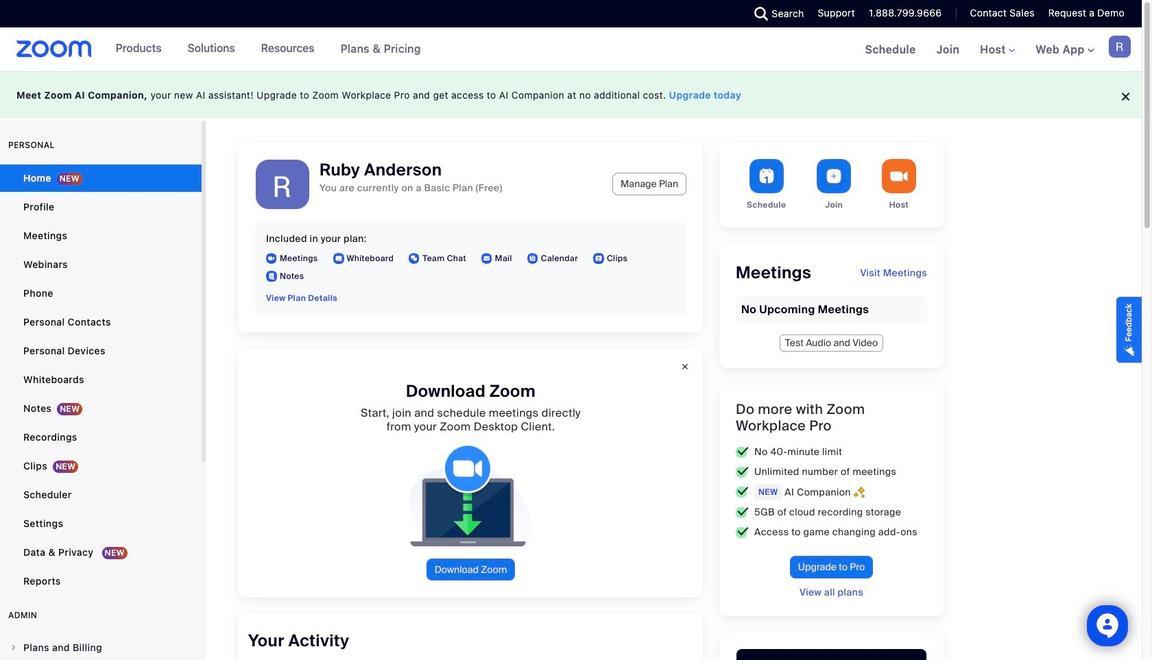 Task type: locate. For each thing, give the bounding box(es) containing it.
profile.zoom_calendar image
[[527, 253, 538, 264]]

check box image
[[736, 487, 749, 498], [736, 507, 749, 518], [736, 527, 749, 538]]

personal menu menu
[[0, 165, 202, 597]]

0 vertical spatial check box image
[[736, 487, 749, 498]]

advanced feature image
[[854, 487, 865, 498]]

2 vertical spatial check box image
[[736, 527, 749, 538]]

1 check box image from the top
[[736, 487, 749, 498]]

profile.zoom_whiteboard image
[[333, 253, 344, 264]]

profile.zoom_mail image
[[481, 253, 492, 264]]

check box image
[[736, 447, 749, 458], [736, 467, 749, 478]]

2 check box image from the top
[[736, 467, 749, 478]]

1 vertical spatial check box image
[[736, 467, 749, 478]]

join image
[[817, 159, 851, 193]]

profile.zoom_notes image
[[266, 271, 277, 282]]

3 check box image from the top
[[736, 527, 749, 538]]

1 vertical spatial check box image
[[736, 507, 749, 518]]

banner
[[0, 27, 1142, 73]]

menu item
[[0, 635, 202, 660]]

host image
[[882, 159, 916, 193]]

zoom logo image
[[16, 40, 92, 58]]

profile.zoom_meetings image
[[266, 253, 277, 264]]

0 vertical spatial check box image
[[736, 447, 749, 458]]

footer
[[0, 71, 1142, 119]]



Task type: vqa. For each thing, say whether or not it's contained in the screenshot.
banner
yes



Task type: describe. For each thing, give the bounding box(es) containing it.
right image
[[10, 644, 18, 652]]

profile.zoom_team_chat image
[[409, 253, 420, 264]]

2 check box image from the top
[[736, 507, 749, 518]]

profile.zoom_clips image
[[593, 253, 604, 264]]

schedule image
[[749, 159, 784, 193]]

download zoom image
[[398, 445, 543, 548]]

profile picture image
[[1109, 36, 1131, 58]]

meetings navigation
[[855, 27, 1142, 73]]

1 check box image from the top
[[736, 447, 749, 458]]

product information navigation
[[105, 27, 431, 71]]

avatar image
[[256, 160, 309, 213]]



